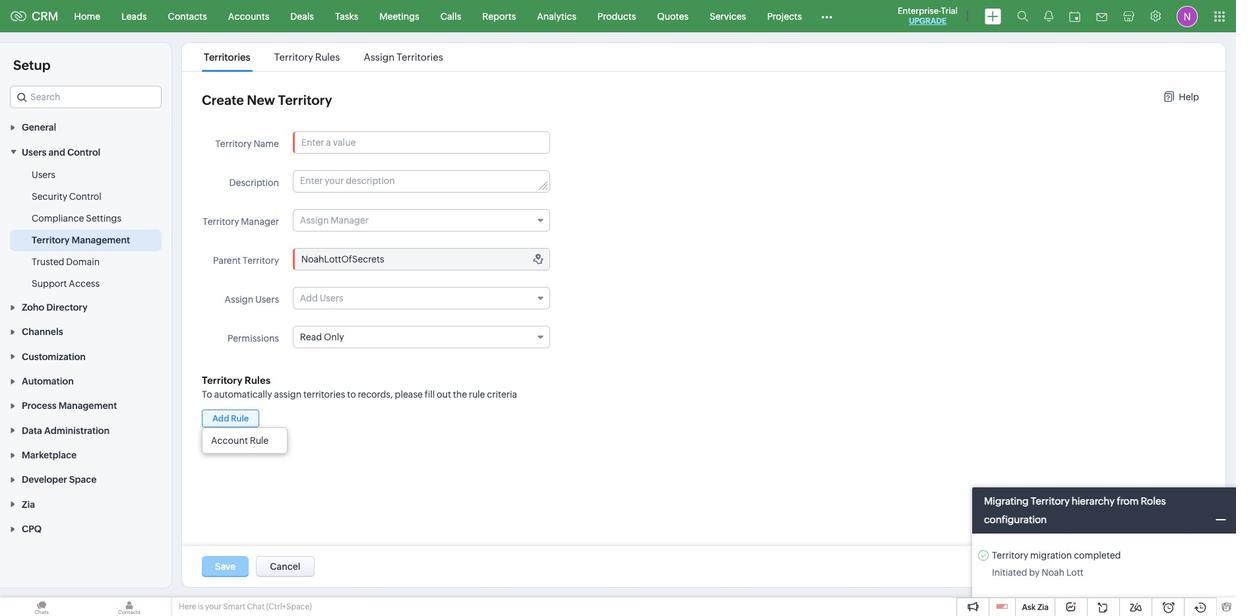 Task type: locate. For each thing, give the bounding box(es) containing it.
territory up trusted
[[32, 235, 70, 245]]

rule right account
[[250, 436, 269, 446]]

territory inside list
[[274, 51, 313, 63]]

assign territories link
[[362, 51, 445, 63]]

territory inside migrating territory hierarchy from roles configuration
[[1031, 496, 1070, 507]]

rule inside button
[[231, 414, 249, 424]]

2 vertical spatial users
[[255, 294, 279, 305]]

calls link
[[430, 0, 472, 32]]

0 horizontal spatial assign
[[225, 294, 254, 305]]

here is your smart chat (ctrl+space)
[[179, 603, 312, 612]]

0 vertical spatial rules
[[315, 51, 340, 63]]

users inside region
[[32, 169, 55, 180]]

control inside dropdown button
[[67, 147, 101, 158]]

territory for territory migration completed initiated by noah lott
[[993, 550, 1029, 561]]

the
[[453, 389, 467, 400]]

1 horizontal spatial territories
[[397, 51, 443, 63]]

territory management link
[[32, 233, 130, 247]]

assign down parent territory
[[225, 294, 254, 305]]

assign down 'meetings' link
[[364, 51, 395, 63]]

assign inside list
[[364, 51, 395, 63]]

users up permissions
[[255, 294, 279, 305]]

by
[[1030, 568, 1040, 578]]

territory inside territory migration completed initiated by noah lott
[[993, 550, 1029, 561]]

zia
[[1038, 603, 1049, 612]]

signals image
[[1045, 11, 1054, 22]]

compliance settings link
[[32, 212, 122, 225]]

assign for assign territories
[[364, 51, 395, 63]]

leads link
[[111, 0, 157, 32]]

calendar image
[[1070, 11, 1081, 21]]

tasks link
[[325, 0, 369, 32]]

control up compliance settings
[[69, 191, 101, 202]]

rules up automatically at the bottom left of page
[[245, 375, 271, 386]]

territories link
[[202, 51, 253, 63]]

create menu image
[[985, 8, 1002, 24]]

add rule button
[[202, 410, 260, 428]]

from
[[1117, 496, 1139, 507]]

crm
[[32, 9, 58, 23]]

territory up configuration
[[1031, 496, 1070, 507]]

rules inside list
[[315, 51, 340, 63]]

assign
[[364, 51, 395, 63], [225, 294, 254, 305]]

support access
[[32, 278, 100, 289]]

permissions
[[228, 333, 279, 344]]

1 vertical spatial users
[[32, 169, 55, 180]]

0 vertical spatial users
[[22, 147, 47, 158]]

territory down deals link
[[274, 51, 313, 63]]

territory inside users and control region
[[32, 235, 70, 245]]

1 vertical spatial assign
[[225, 294, 254, 305]]

create
[[202, 92, 244, 108]]

1 horizontal spatial rule
[[250, 436, 269, 446]]

automatically
[[214, 389, 272, 400]]

territory up to
[[202, 375, 243, 386]]

territory for territory management
[[32, 235, 70, 245]]

territories down 'meetings' link
[[397, 51, 443, 63]]

contacts
[[168, 11, 207, 21]]

territory manager
[[203, 216, 279, 227]]

configuration
[[985, 514, 1047, 525]]

0 vertical spatial control
[[67, 147, 101, 158]]

management
[[72, 235, 130, 245]]

None text field
[[294, 249, 550, 270]]

and
[[49, 147, 65, 158]]

compliance settings
[[32, 213, 122, 224]]

rule for account rule
[[250, 436, 269, 446]]

ask
[[1023, 603, 1036, 612]]

control right 'and'
[[67, 147, 101, 158]]

users left 'and'
[[22, 147, 47, 158]]

territory left name
[[215, 139, 252, 149]]

rules
[[315, 51, 340, 63], [245, 375, 271, 386]]

trial
[[941, 6, 958, 16]]

rule right add
[[231, 414, 249, 424]]

assign for assign users
[[225, 294, 254, 305]]

profile element
[[1169, 0, 1206, 32]]

please
[[395, 389, 423, 400]]

territory right parent
[[243, 255, 279, 266]]

settings
[[86, 213, 122, 224]]

users inside dropdown button
[[22, 147, 47, 158]]

rules for territory rules to automatically assign territories to records, please fill out the rule criteria
[[245, 375, 271, 386]]

users for users and control
[[22, 147, 47, 158]]

roles
[[1141, 496, 1166, 507]]

create new territory
[[202, 92, 332, 108]]

territories
[[204, 51, 251, 63], [397, 51, 443, 63]]

Enter a value text field
[[294, 132, 550, 153]]

territory name
[[215, 139, 279, 149]]

support access link
[[32, 277, 100, 290]]

users up security
[[32, 169, 55, 180]]

assign
[[274, 389, 302, 400]]

territory for territory manager
[[203, 216, 239, 227]]

cancel button
[[256, 556, 314, 577]]

rule
[[231, 414, 249, 424], [250, 436, 269, 446]]

users and control button
[[0, 139, 172, 164]]

smart
[[223, 603, 245, 612]]

hierarchy
[[1072, 496, 1115, 507]]

projects link
[[757, 0, 813, 32]]

territories up create
[[204, 51, 251, 63]]

territory left the manager
[[203, 216, 239, 227]]

1 horizontal spatial assign
[[364, 51, 395, 63]]

1 horizontal spatial rules
[[315, 51, 340, 63]]

territory inside territory rules to automatically assign territories to records, please fill out the rule criteria
[[202, 375, 243, 386]]

0 vertical spatial assign
[[364, 51, 395, 63]]

trusted domain link
[[32, 255, 100, 268]]

analytics
[[537, 11, 577, 21]]

rules down tasks
[[315, 51, 340, 63]]

leads
[[122, 11, 147, 21]]

migrating territory hierarchy from roles configuration
[[985, 496, 1166, 525]]

1 vertical spatial rules
[[245, 375, 271, 386]]

0 vertical spatial rule
[[231, 414, 249, 424]]

assign territories
[[364, 51, 443, 63]]

list
[[192, 43, 455, 71]]

territory management
[[32, 235, 130, 245]]

0 horizontal spatial rule
[[231, 414, 249, 424]]

parent territory
[[213, 255, 279, 266]]

chat
[[247, 603, 265, 612]]

access
[[69, 278, 100, 289]]

rules inside territory rules to automatically assign territories to records, please fill out the rule criteria
[[245, 375, 271, 386]]

trusted
[[32, 257, 64, 267]]

to
[[202, 389, 212, 400]]

domain
[[66, 257, 100, 267]]

territory up initiated
[[993, 550, 1029, 561]]

reports
[[483, 11, 516, 21]]

accounts
[[228, 11, 269, 21]]

(ctrl+space)
[[266, 603, 312, 612]]

new
[[247, 92, 275, 108]]

territory rules
[[274, 51, 340, 63]]

accounts link
[[218, 0, 280, 32]]

1 vertical spatial rule
[[250, 436, 269, 446]]

meetings
[[380, 11, 420, 21]]

home link
[[64, 0, 111, 32]]

ask zia
[[1023, 603, 1049, 612]]

1 vertical spatial control
[[69, 191, 101, 202]]

0 horizontal spatial territories
[[204, 51, 251, 63]]

territory
[[274, 51, 313, 63], [278, 92, 332, 108], [215, 139, 252, 149], [203, 216, 239, 227], [32, 235, 70, 245], [243, 255, 279, 266], [202, 375, 243, 386], [1031, 496, 1070, 507], [993, 550, 1029, 561]]

meetings link
[[369, 0, 430, 32]]

0 horizontal spatial rules
[[245, 375, 271, 386]]

services link
[[700, 0, 757, 32]]



Task type: describe. For each thing, give the bounding box(es) containing it.
1 territories from the left
[[204, 51, 251, 63]]

users and control
[[22, 147, 101, 158]]

profile image
[[1177, 6, 1198, 27]]

users for users
[[32, 169, 55, 180]]

to
[[347, 389, 356, 400]]

rule
[[469, 389, 485, 400]]

enterprise-
[[898, 6, 941, 16]]

territory for territory name
[[215, 139, 252, 149]]

description
[[229, 178, 279, 188]]

account rule
[[211, 436, 269, 446]]

noah
[[1042, 568, 1065, 578]]

rules for territory rules
[[315, 51, 340, 63]]

add rule
[[213, 414, 249, 424]]

support
[[32, 278, 67, 289]]

security control
[[32, 191, 101, 202]]

chats image
[[0, 598, 83, 616]]

users and control region
[[0, 164, 172, 295]]

fill
[[425, 389, 435, 400]]

tasks
[[335, 11, 359, 21]]

your
[[205, 603, 222, 612]]

territories
[[304, 389, 345, 400]]

projects
[[768, 11, 802, 21]]

products
[[598, 11, 636, 21]]

signals element
[[1037, 0, 1062, 32]]

quotes
[[657, 11, 689, 21]]

list containing territories
[[192, 43, 455, 71]]

territory for territory rules to automatically assign territories to records, please fill out the rule criteria
[[202, 375, 243, 386]]

enterprise-trial upgrade
[[898, 6, 958, 26]]

quotes link
[[647, 0, 700, 32]]

manager
[[241, 216, 279, 227]]

deals
[[291, 11, 314, 21]]

territory rules to automatically assign territories to records, please fill out the rule criteria
[[202, 375, 517, 400]]

is
[[198, 603, 204, 612]]

services
[[710, 11, 747, 21]]

crm link
[[11, 9, 58, 23]]

security
[[32, 191, 67, 202]]

contacts image
[[88, 598, 171, 616]]

contacts link
[[157, 0, 218, 32]]

territory for territory rules
[[274, 51, 313, 63]]

add
[[213, 414, 229, 424]]

assign users
[[225, 294, 279, 305]]

migrating
[[985, 496, 1029, 507]]

initiated
[[993, 568, 1028, 578]]

reports link
[[472, 0, 527, 32]]

territory rules link
[[272, 51, 342, 63]]

create menu element
[[977, 0, 1010, 32]]

trusted domain
[[32, 257, 100, 267]]

records,
[[358, 389, 393, 400]]

here
[[179, 603, 196, 612]]

setup
[[13, 57, 50, 73]]

Enter your description text field
[[294, 171, 550, 192]]

territory down territory rules
[[278, 92, 332, 108]]

completed
[[1074, 550, 1122, 561]]

lott
[[1067, 568, 1084, 578]]

2 territories from the left
[[397, 51, 443, 63]]

control inside region
[[69, 191, 101, 202]]

rule for add rule
[[231, 414, 249, 424]]

cancel
[[270, 562, 301, 572]]

compliance
[[32, 213, 84, 224]]

users link
[[32, 168, 55, 181]]

upgrade
[[909, 16, 947, 26]]

territory migration completed initiated by noah lott
[[993, 550, 1122, 578]]

security control link
[[32, 190, 101, 203]]

account
[[211, 436, 248, 446]]

criteria
[[487, 389, 517, 400]]

analytics link
[[527, 0, 587, 32]]

deals link
[[280, 0, 325, 32]]

products link
[[587, 0, 647, 32]]

help
[[1180, 92, 1200, 102]]

name
[[254, 139, 279, 149]]



Task type: vqa. For each thing, say whether or not it's contained in the screenshot.
the "Add Rule" BUTTON
yes



